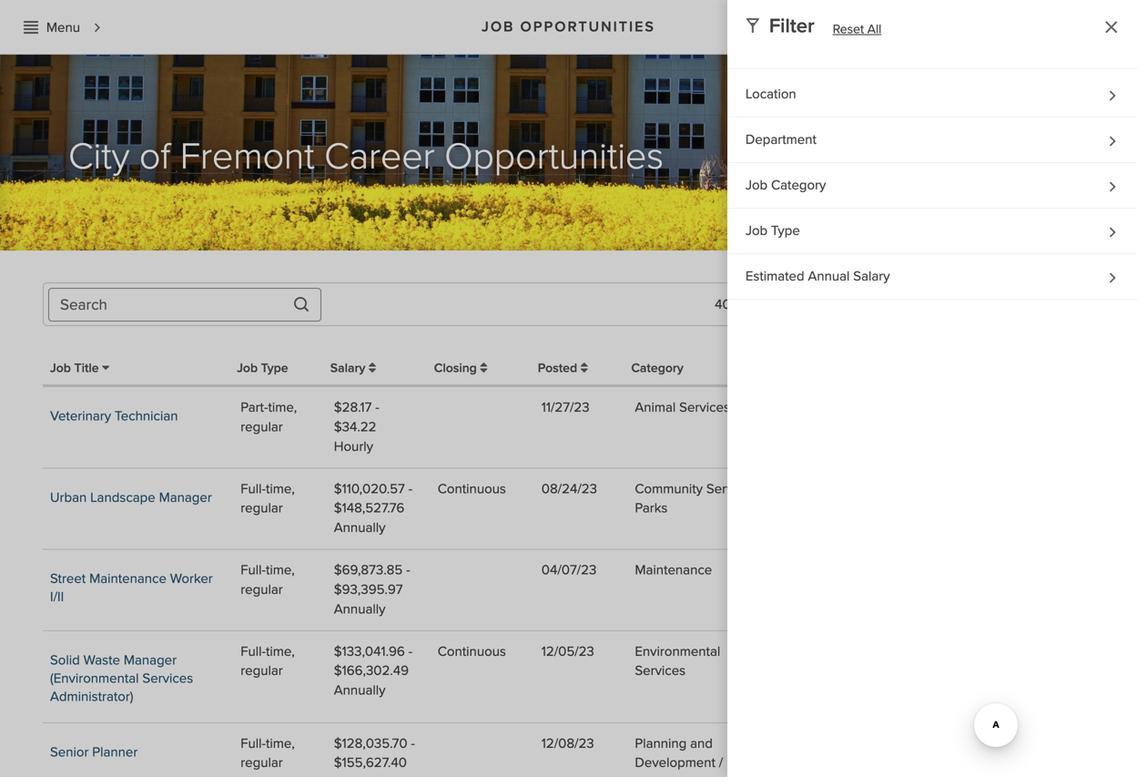 Task type: locate. For each thing, give the bounding box(es) containing it.
full-time, regular for $110,020.57
[[241, 480, 295, 517]]

regular for $148,527.76
[[241, 500, 283, 517]]

- for $69,873.85 - $93,395.97 annually
[[406, 562, 411, 579]]

1 full-time, regular from the top
[[241, 480, 295, 517]]

time, for $133,041.96 - $166,302.49 annually
[[266, 643, 295, 660]]

posted
[[538, 360, 581, 376]]

job type link up part-
[[237, 360, 288, 376]]

- for $110,020.57 - $148,527.76 annually
[[409, 480, 413, 497]]

annually for $133,041.96 - $166,302.49 annually
[[334, 682, 386, 699]]

4 regular from the top
[[241, 663, 283, 679]]

2 annually from the top
[[334, 601, 386, 618]]

11/27/23
[[542, 399, 590, 416]]

services
[[680, 399, 731, 416], [707, 480, 758, 497], [635, 663, 686, 679], [143, 670, 193, 687]]

1 sort image from the left
[[480, 362, 488, 374]]

sign in
[[1073, 21, 1114, 38]]

0 vertical spatial /
[[761, 480, 765, 497]]

xs image left "menu"
[[24, 20, 38, 34]]

1 horizontal spatial /
[[761, 480, 765, 497]]

services inside the community services / parks
[[707, 480, 758, 497]]

salary up $28.17
[[331, 360, 369, 376]]

- right $28.17
[[376, 399, 380, 416]]

1 vertical spatial continuous
[[438, 643, 506, 660]]

maintenance inside the street maintenance worker i/ii
[[89, 570, 167, 587]]

services inside environmental services
[[635, 663, 686, 679]]

fremont,
[[895, 735, 948, 752]]

$93,395.97
[[334, 581, 403, 598]]

3 annually from the top
[[334, 682, 386, 699]]

annually inside $69,873.85 - $93,395.97 annually
[[334, 601, 386, 618]]

job category
[[746, 177, 827, 194]]

- right $128,035.70
[[411, 735, 415, 752]]

job type up estimated
[[746, 222, 801, 239]]

type
[[772, 222, 801, 239], [261, 360, 288, 376]]

filter left caret down image
[[1022, 295, 1053, 312]]

2 regular from the top
[[241, 500, 283, 517]]

0 horizontal spatial filter
[[770, 14, 815, 38]]

waste
[[83, 652, 120, 669]]

job
[[482, 18, 515, 36], [746, 177, 768, 194], [746, 222, 768, 239], [50, 360, 71, 376], [237, 360, 258, 376]]

08/24/23
[[542, 480, 598, 497]]

category inside "link"
[[772, 177, 827, 194]]

full-time, regular for $69,873.85
[[241, 562, 295, 598]]

job inside header element
[[482, 18, 515, 36]]

4 full-time, regular from the top
[[241, 735, 295, 771]]

0 vertical spatial filter
[[770, 14, 815, 38]]

powered by ®
[[1030, 205, 1109, 237]]

sort image for posted
[[581, 362, 588, 374]]

-
[[376, 399, 380, 416], [409, 480, 413, 497], [406, 562, 411, 579], [409, 643, 413, 660], [411, 735, 415, 752]]

regular for $93,395.97
[[241, 581, 283, 598]]

2 sort image from the left
[[581, 362, 588, 374]]

$69,873.85 - $93,395.97 annually
[[334, 562, 411, 618]]

0 vertical spatial continuous
[[438, 480, 506, 497]]

landscape
[[90, 489, 156, 506]]

filter left reset
[[770, 14, 815, 38]]

3 full- from the top
[[241, 643, 266, 660]]

annually down $148,527.76
[[334, 519, 386, 536]]

- for $133,041.96 - $166,302.49 annually
[[409, 643, 413, 660]]

solid
[[50, 652, 80, 669]]

regular for $155,627.40
[[241, 755, 283, 771]]

city
[[68, 134, 130, 179]]

time, for $110,020.57 - $148,527.76 annually
[[266, 480, 295, 497]]

maintenance down parks
[[635, 562, 713, 579]]

time,
[[268, 399, 297, 416], [266, 480, 295, 497], [266, 562, 295, 579], [266, 643, 295, 660], [266, 735, 295, 752]]

sort image inside posted "link"
[[581, 362, 588, 374]]

sign in button
[[1033, 6, 1124, 48]]

xs image inside the filter application
[[746, 18, 761, 33]]

job type
[[746, 222, 801, 239], [237, 360, 288, 376]]

planning
[[635, 735, 687, 752]]

annually inside $128,035.70 - $155,627.40 annually
[[334, 774, 386, 777]]

solid waste manager (environmental services administrator) link
[[50, 652, 193, 705]]

planning and development / communi
[[635, 735, 724, 777]]

annually inside $133,041.96 - $166,302.49 annually
[[334, 682, 386, 699]]

annually down $155,627.40
[[334, 774, 386, 777]]

sort image left posted
[[480, 362, 488, 374]]

1 vertical spatial job type link
[[237, 360, 288, 376]]

1 vertical spatial manager
[[124, 652, 177, 669]]

5 regular from the top
[[241, 755, 283, 771]]

annually down $166,302.49
[[334, 682, 386, 699]]

manager for waste
[[124, 652, 177, 669]]

category down the department
[[772, 177, 827, 194]]

$133,041.96 - $166,302.49 annually
[[334, 643, 413, 699]]

time, inside part-time, regular
[[268, 399, 297, 416]]

manager right waste
[[124, 652, 177, 669]]

- inside $133,041.96 - $166,302.49 annually
[[409, 643, 413, 660]]

0 horizontal spatial maintenance
[[89, 570, 167, 587]]

worker
[[170, 570, 213, 587]]

sort image up 11/27/23
[[581, 362, 588, 374]]

0 vertical spatial manager
[[159, 489, 212, 506]]

time, left $28.17
[[268, 399, 297, 416]]

category
[[772, 177, 827, 194], [632, 360, 684, 376]]

0 horizontal spatial /
[[720, 755, 724, 771]]

1 vertical spatial /
[[720, 755, 724, 771]]

services right animal
[[680, 399, 731, 416]]

job title link
[[50, 359, 109, 376]]

- inside $28.17 - $34.22 hourly
[[376, 399, 380, 416]]

0 vertical spatial job type
[[746, 222, 801, 239]]

job type link up sort link
[[728, 209, 1138, 254]]

fremont, ca
[[895, 735, 970, 752]]

powered
[[1030, 205, 1066, 216]]

1 horizontal spatial filter
[[1022, 295, 1053, 312]]

0 horizontal spatial xs image
[[24, 20, 38, 34]]

maintenance right street
[[89, 570, 167, 587]]

xs image inside "menu" link
[[24, 20, 38, 34]]

continuous
[[438, 480, 506, 497], [438, 643, 506, 660]]

0 horizontal spatial sort image
[[480, 362, 488, 374]]

1 horizontal spatial maintenance
[[635, 562, 713, 579]]

time, left $128,035.70
[[266, 735, 295, 752]]

- right $69,873.85
[[406, 562, 411, 579]]

services down environmental
[[635, 663, 686, 679]]

services for animal
[[680, 399, 731, 416]]

development
[[635, 755, 716, 771]]

senior planner
[[50, 744, 138, 761]]

location
[[746, 86, 797, 102]]

- for $28.17 - $34.22 hourly
[[376, 399, 380, 416]]

1 horizontal spatial xs image
[[746, 18, 761, 33]]

0 vertical spatial salary
[[854, 268, 891, 285]]

time, down part-time, regular
[[266, 480, 295, 497]]

parks
[[635, 500, 668, 517]]

1 regular from the top
[[241, 419, 283, 435]]

1 vertical spatial salary
[[331, 360, 369, 376]]

chevron right image
[[89, 20, 106, 36]]

annually down $93,395.97
[[334, 601, 386, 618]]

manager inside "solid waste manager (environmental services administrator)"
[[124, 652, 177, 669]]

full-
[[241, 480, 266, 497], [241, 562, 266, 579], [241, 643, 266, 660], [241, 735, 266, 752]]

community services / parks
[[635, 480, 765, 517]]

- inside $69,873.85 - $93,395.97 annually
[[406, 562, 411, 579]]

3 regular from the top
[[241, 581, 283, 598]]

0 vertical spatial opportunities
[[521, 18, 656, 36]]

1 vertical spatial category
[[632, 360, 684, 376]]

type up part-
[[261, 360, 288, 376]]

1 annually from the top
[[334, 519, 386, 536]]

administrator)
[[50, 688, 133, 705]]

location link
[[728, 72, 1138, 118]]

- inside $128,035.70 - $155,627.40 annually
[[411, 735, 415, 752]]

1 vertical spatial job type
[[237, 360, 288, 376]]

services inside "solid waste manager (environmental services administrator)"
[[143, 670, 193, 687]]

category link
[[632, 360, 684, 376]]

full- for urban landscape manager
[[241, 480, 266, 497]]

annual
[[809, 268, 851, 285]]

xs image for menu
[[24, 20, 38, 34]]

closing
[[434, 360, 480, 376]]

job type up part-
[[237, 360, 288, 376]]

manager for landscape
[[159, 489, 212, 506]]

1 continuous from the top
[[438, 480, 506, 497]]

- right '$110,020.57'
[[409, 480, 413, 497]]

sort image
[[480, 362, 488, 374], [581, 362, 588, 374]]

/
[[761, 480, 765, 497], [720, 755, 724, 771]]

header element
[[0, 0, 1138, 54]]

/ inside planning and development / communi
[[720, 755, 724, 771]]

0 horizontal spatial job type link
[[237, 360, 288, 376]]

0 horizontal spatial type
[[261, 360, 288, 376]]

2 full- from the top
[[241, 562, 266, 579]]

1 full- from the top
[[241, 480, 266, 497]]

4 annually from the top
[[334, 774, 386, 777]]

0 horizontal spatial job type
[[237, 360, 288, 376]]

2 full-time, regular from the top
[[241, 562, 295, 598]]

type down job category
[[772, 222, 801, 239]]

0 vertical spatial category
[[772, 177, 827, 194]]

salary
[[854, 268, 891, 285], [331, 360, 369, 376]]

$133,041.96
[[334, 643, 405, 660]]

services right (environmental
[[143, 670, 193, 687]]

2 continuous from the top
[[438, 643, 506, 660]]

salary right annual
[[854, 268, 891, 285]]

®
[[1100, 215, 1109, 237]]

$128,035.70 - $155,627.40 annually
[[334, 735, 415, 777]]

40
[[715, 296, 731, 313]]

full-time, regular for $133,041.96
[[241, 643, 295, 679]]

category up animal
[[632, 360, 684, 376]]

1 horizontal spatial sort image
[[581, 362, 588, 374]]

technician
[[115, 408, 178, 425]]

xs image
[[746, 18, 761, 33], [24, 20, 38, 34]]

career
[[324, 134, 435, 179]]

1 horizontal spatial category
[[772, 177, 827, 194]]

sort image inside closing link
[[480, 362, 488, 374]]

1 horizontal spatial job type link
[[728, 209, 1138, 254]]

environmental
[[635, 643, 721, 660]]

4 full- from the top
[[241, 735, 266, 752]]

animal services
[[635, 399, 731, 416]]

regular inside part-time, regular
[[241, 419, 283, 435]]

annually inside "$110,020.57 - $148,527.76 annually"
[[334, 519, 386, 536]]

/ inside the community services / parks
[[761, 480, 765, 497]]

in
[[1103, 21, 1114, 38]]

time, left $69,873.85
[[266, 562, 295, 579]]

time, left $133,041.96
[[266, 643, 295, 660]]

manager
[[159, 489, 212, 506], [124, 652, 177, 669]]

fremont
[[180, 134, 315, 179]]

opportunities
[[521, 18, 656, 36], [445, 134, 664, 179]]

and
[[691, 735, 713, 752]]

3 full-time, regular from the top
[[241, 643, 295, 679]]

- inside "$110,020.57 - $148,527.76 annually"
[[409, 480, 413, 497]]

- right $133,041.96
[[409, 643, 413, 660]]

xs image up location
[[746, 18, 761, 33]]

1 horizontal spatial type
[[772, 222, 801, 239]]

manager right the landscape
[[159, 489, 212, 506]]

services right the community
[[707, 480, 758, 497]]

job inside "link"
[[746, 177, 768, 194]]

filter link
[[992, 288, 1075, 321]]

reset
[[833, 21, 865, 37]]

1 vertical spatial type
[[261, 360, 288, 376]]



Task type: vqa. For each thing, say whether or not it's contained in the screenshot.
the topmost "Trades"
no



Task type: describe. For each thing, give the bounding box(es) containing it.
senior
[[50, 744, 89, 761]]

04/07/23
[[542, 562, 597, 579]]

animal
[[635, 399, 676, 416]]

solid waste manager (environmental services administrator)
[[50, 652, 193, 705]]

estimated annual salary
[[746, 268, 891, 285]]

1 horizontal spatial salary
[[854, 268, 891, 285]]

filter inside application
[[770, 14, 815, 38]]

closing link
[[434, 360, 488, 376]]

$128,035.70
[[334, 735, 408, 752]]

annually for $69,873.85 - $93,395.97 annually
[[334, 601, 386, 618]]

$155,627.40
[[334, 755, 407, 771]]

0 vertical spatial type
[[772, 222, 801, 239]]

1 vertical spatial opportunities
[[445, 134, 664, 179]]

sort down image
[[102, 359, 109, 372]]

city of fremont career opportunities link
[[0, 55, 1124, 251]]

$110,020.57 - $148,527.76 annually
[[334, 480, 413, 536]]

street maintenance worker i/ii
[[50, 570, 213, 605]]

0 horizontal spatial salary
[[331, 360, 369, 376]]

reset all button
[[833, 20, 882, 38]]

job category link
[[728, 163, 1138, 209]]

community
[[635, 480, 703, 497]]

job opportunities
[[482, 18, 656, 36]]

caret down image
[[1061, 298, 1067, 309]]

estimated annual salary link
[[728, 254, 1138, 300]]

i/ii
[[50, 589, 64, 605]]

veterinary technician link
[[50, 408, 178, 425]]

job title
[[50, 360, 102, 376]]

- for $128,035.70 - $155,627.40 annually
[[411, 735, 415, 752]]

time, for $69,873.85 - $93,395.97 annually
[[266, 562, 295, 579]]

regular for $34.22
[[241, 419, 283, 435]]

street maintenance worker i/ii link
[[50, 570, 213, 605]]

planner
[[92, 744, 138, 761]]

street
[[50, 570, 86, 587]]

veterinary
[[50, 408, 111, 425]]

0 horizontal spatial category
[[632, 360, 684, 376]]

veterinary technician
[[50, 408, 178, 425]]

1 vertical spatial filter
[[1022, 295, 1053, 312]]

sort image for closing
[[480, 362, 488, 374]]

by
[[1068, 205, 1078, 216]]

filter application
[[728, 0, 1138, 68]]

all
[[868, 21, 882, 37]]

$34.22
[[334, 419, 377, 435]]

hourly
[[334, 438, 374, 455]]

1 horizontal spatial job type
[[746, 222, 801, 239]]

jobs
[[735, 296, 760, 313]]

opportunities inside header element
[[521, 18, 656, 36]]

sort
[[935, 295, 960, 312]]

regular for $166,302.49
[[241, 663, 283, 679]]

city of fremont career opportunities
[[68, 134, 664, 179]]

12/05/23
[[542, 643, 595, 660]]

time, for $28.17 - $34.22 hourly
[[268, 399, 297, 416]]

continuous for $133,041.96 - $166,302.49 annually
[[438, 643, 506, 660]]

40 jobs found
[[715, 296, 798, 313]]

$110,020.57
[[334, 480, 405, 497]]

of
[[139, 134, 171, 179]]

ca
[[952, 735, 970, 752]]

$166,302.49
[[334, 663, 409, 679]]

urban
[[50, 489, 87, 506]]

estimated
[[746, 268, 805, 285]]

menu link
[[14, 11, 110, 44]]

services for environmental
[[635, 663, 686, 679]]

23cd05
[[999, 735, 1050, 752]]

full-time, regular for $128,035.70
[[241, 735, 295, 771]]

$69,873.85
[[334, 562, 403, 579]]

found
[[763, 296, 798, 313]]

$28.17
[[334, 399, 372, 416]]

$28.17 - $34.22 hourly
[[334, 399, 380, 455]]

$148,527.76
[[334, 500, 405, 517]]

full- for street maintenance worker i/ii
[[241, 562, 266, 579]]

part-
[[241, 399, 268, 416]]

sort image
[[369, 362, 376, 374]]

12/08/23
[[542, 735, 595, 752]]

caret down image
[[967, 298, 973, 309]]

(environmental
[[50, 670, 139, 687]]

0 vertical spatial job type link
[[728, 209, 1138, 254]]

sort link
[[905, 288, 981, 321]]

department
[[746, 131, 817, 148]]

time, for $128,035.70 - $155,627.40 annually
[[266, 735, 295, 752]]

senior planner link
[[50, 744, 138, 761]]

full- for senior planner
[[241, 735, 266, 752]]

annually for $128,035.70 - $155,627.40 annually
[[334, 774, 386, 777]]

continuous for $110,020.57 - $148,527.76 annually
[[438, 480, 506, 497]]

menu
[[46, 19, 80, 36]]

reset all
[[833, 21, 882, 37]]

annually for $110,020.57 - $148,527.76 annually
[[334, 519, 386, 536]]

salary link
[[331, 360, 376, 376]]

sign
[[1073, 21, 1100, 38]]

urban landscape manager link
[[50, 489, 212, 506]]

part-time, regular
[[241, 399, 297, 435]]

urban landscape manager
[[50, 489, 212, 506]]

department link
[[728, 118, 1138, 163]]

full- for solid waste manager (environmental services administrator)
[[241, 643, 266, 660]]

services for community
[[707, 480, 758, 497]]

posted link
[[538, 360, 588, 376]]

environmental services
[[635, 643, 721, 679]]

xs image for filter
[[746, 18, 761, 33]]



